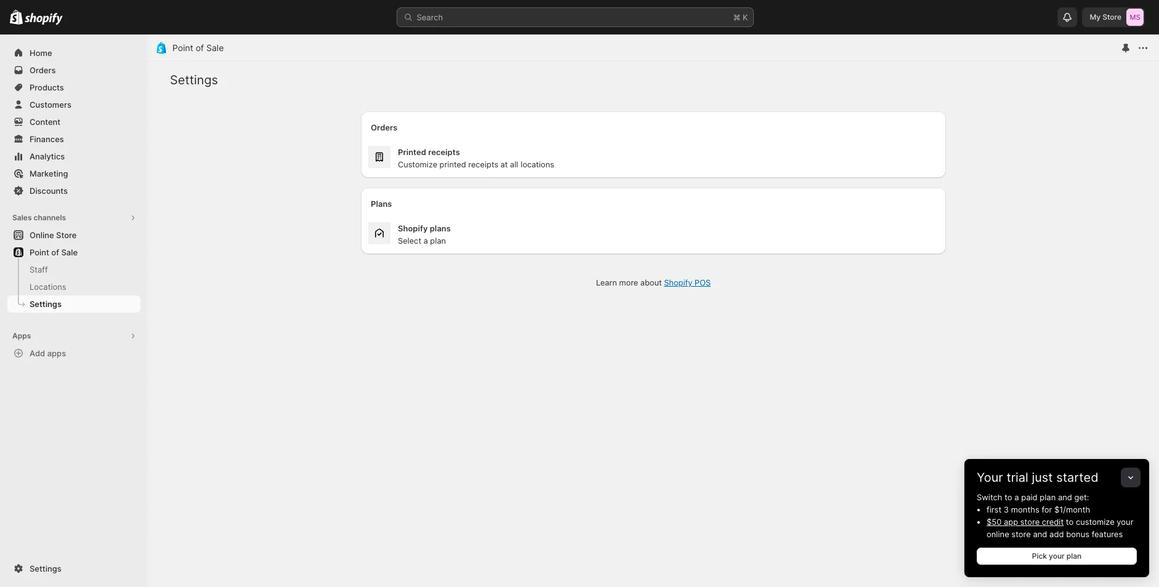 Task type: describe. For each thing, give the bounding box(es) containing it.
0 vertical spatial point
[[172, 43, 193, 53]]

locations
[[30, 282, 66, 292]]

⌘
[[733, 12, 741, 22]]

sales channels
[[12, 213, 66, 222]]

online store
[[30, 230, 77, 240]]

0 vertical spatial point of sale
[[172, 43, 224, 53]]

staff link
[[7, 261, 140, 278]]

orders
[[30, 65, 56, 75]]

just
[[1032, 471, 1053, 485]]

and for store
[[1033, 530, 1048, 540]]

shopify image
[[25, 13, 63, 25]]

of inside "link"
[[51, 248, 59, 258]]

store for my store
[[1103, 12, 1122, 22]]

pick your plan link
[[977, 548, 1137, 566]]

your
[[977, 471, 1003, 485]]

analytics link
[[7, 148, 140, 165]]

pick
[[1032, 552, 1047, 561]]

0 vertical spatial settings
[[170, 73, 218, 87]]

locations link
[[7, 278, 140, 296]]

2 settings link from the top
[[7, 561, 140, 578]]

0 vertical spatial of
[[196, 43, 204, 53]]

add
[[1050, 530, 1064, 540]]

app
[[1004, 517, 1018, 527]]

your trial just started
[[977, 471, 1099, 485]]

finances link
[[7, 131, 140, 148]]

online
[[30, 230, 54, 240]]

sale inside "link"
[[61, 248, 78, 258]]

switch
[[977, 493, 1003, 503]]

add
[[30, 349, 45, 359]]

and for plan
[[1058, 493, 1072, 503]]

months
[[1011, 505, 1040, 515]]

get:
[[1075, 493, 1089, 503]]

store inside to customize your online store and add bonus features
[[1012, 530, 1031, 540]]

$50 app store credit link
[[987, 517, 1064, 527]]

k
[[743, 12, 748, 22]]

trial
[[1007, 471, 1029, 485]]

0 vertical spatial point of sale link
[[172, 43, 224, 53]]

apps button
[[7, 328, 140, 345]]

your inside to customize your online store and add bonus features
[[1117, 517, 1134, 527]]

$50
[[987, 517, 1002, 527]]



Task type: vqa. For each thing, say whether or not it's contained in the screenshot.
the Pick
yes



Task type: locate. For each thing, give the bounding box(es) containing it.
0 horizontal spatial point of sale link
[[7, 244, 140, 261]]

search
[[417, 12, 443, 22]]

pick your plan
[[1032, 552, 1082, 561]]

⌘ k
[[733, 12, 748, 22]]

and
[[1058, 493, 1072, 503], [1033, 530, 1048, 540]]

1 vertical spatial of
[[51, 248, 59, 258]]

1 vertical spatial point of sale link
[[7, 244, 140, 261]]

for
[[1042, 505, 1052, 515]]

0 horizontal spatial your
[[1049, 552, 1065, 561]]

point of sale link down online store
[[7, 244, 140, 261]]

content link
[[7, 113, 140, 131]]

orders link
[[7, 62, 140, 79]]

3
[[1004, 505, 1009, 515]]

point
[[172, 43, 193, 53], [30, 248, 49, 258]]

1 horizontal spatial of
[[196, 43, 204, 53]]

shopify image
[[10, 10, 23, 25]]

products link
[[7, 79, 140, 96]]

1 vertical spatial sale
[[61, 248, 78, 258]]

plan
[[1040, 493, 1056, 503], [1067, 552, 1082, 561]]

and up $1/month
[[1058, 493, 1072, 503]]

sales
[[12, 213, 32, 222]]

sales channels button
[[7, 209, 140, 227]]

0 horizontal spatial store
[[56, 230, 77, 240]]

staff
[[30, 265, 48, 275]]

icon for point of sale image
[[155, 42, 168, 54]]

1 vertical spatial store
[[56, 230, 77, 240]]

online store button
[[0, 227, 148, 244]]

1 vertical spatial plan
[[1067, 552, 1082, 561]]

1 horizontal spatial to
[[1066, 517, 1074, 527]]

customers
[[30, 100, 71, 110]]

products
[[30, 83, 64, 92]]

my
[[1090, 12, 1101, 22]]

store down $50 app store credit
[[1012, 530, 1031, 540]]

store right my on the right top
[[1103, 12, 1122, 22]]

0 horizontal spatial sale
[[61, 248, 78, 258]]

plan inside pick your plan link
[[1067, 552, 1082, 561]]

store
[[1021, 517, 1040, 527], [1012, 530, 1031, 540]]

1 horizontal spatial plan
[[1067, 552, 1082, 561]]

0 horizontal spatial and
[[1033, 530, 1048, 540]]

plan down bonus
[[1067, 552, 1082, 561]]

to left a
[[1005, 493, 1013, 503]]

point up staff
[[30, 248, 49, 258]]

to down $1/month
[[1066, 517, 1074, 527]]

online store link
[[7, 227, 140, 244]]

store down months on the bottom right
[[1021, 517, 1040, 527]]

apps
[[12, 331, 31, 341]]

paid
[[1022, 493, 1038, 503]]

to inside to customize your online store and add bonus features
[[1066, 517, 1074, 527]]

discounts link
[[7, 182, 140, 200]]

point of sale link right icon for point of sale
[[172, 43, 224, 53]]

1 vertical spatial point
[[30, 248, 49, 258]]

point of sale
[[172, 43, 224, 53], [30, 248, 78, 258]]

home link
[[7, 44, 140, 62]]

add apps button
[[7, 345, 140, 362]]

store for online store
[[56, 230, 77, 240]]

1 vertical spatial and
[[1033, 530, 1048, 540]]

features
[[1092, 530, 1123, 540]]

0 horizontal spatial to
[[1005, 493, 1013, 503]]

0 vertical spatial to
[[1005, 493, 1013, 503]]

apps
[[47, 349, 66, 359]]

online
[[987, 530, 1010, 540]]

credit
[[1042, 517, 1064, 527]]

started
[[1057, 471, 1099, 485]]

to
[[1005, 493, 1013, 503], [1066, 517, 1074, 527]]

first 3 months for $1/month
[[987, 505, 1091, 515]]

0 horizontal spatial point
[[30, 248, 49, 258]]

sale
[[206, 43, 224, 53], [61, 248, 78, 258]]

1 vertical spatial store
[[1012, 530, 1031, 540]]

to customize your online store and add bonus features
[[987, 517, 1134, 540]]

0 horizontal spatial point of sale
[[30, 248, 78, 258]]

of down online store
[[51, 248, 59, 258]]

1 horizontal spatial and
[[1058, 493, 1072, 503]]

your up features
[[1117, 517, 1134, 527]]

customers link
[[7, 96, 140, 113]]

store down sales channels "button"
[[56, 230, 77, 240]]

$1/month
[[1055, 505, 1091, 515]]

0 vertical spatial store
[[1103, 12, 1122, 22]]

channels
[[34, 213, 66, 222]]

0 vertical spatial and
[[1058, 493, 1072, 503]]

store inside online store link
[[56, 230, 77, 240]]

of
[[196, 43, 204, 53], [51, 248, 59, 258]]

point of sale right icon for point of sale
[[172, 43, 224, 53]]

of right icon for point of sale
[[196, 43, 204, 53]]

analytics
[[30, 152, 65, 161]]

marketing link
[[7, 165, 140, 182]]

finances
[[30, 134, 64, 144]]

0 vertical spatial settings link
[[7, 296, 140, 313]]

1 horizontal spatial sale
[[206, 43, 224, 53]]

settings link
[[7, 296, 140, 313], [7, 561, 140, 578]]

point right icon for point of sale
[[172, 43, 193, 53]]

add apps
[[30, 349, 66, 359]]

$50 app store credit
[[987, 517, 1064, 527]]

customize
[[1076, 517, 1115, 527]]

store
[[1103, 12, 1122, 22], [56, 230, 77, 240]]

your
[[1117, 517, 1134, 527], [1049, 552, 1065, 561]]

and left add
[[1033, 530, 1048, 540]]

1 vertical spatial settings
[[30, 299, 62, 309]]

1 horizontal spatial point of sale
[[172, 43, 224, 53]]

0 horizontal spatial of
[[51, 248, 59, 258]]

1 vertical spatial settings link
[[7, 561, 140, 578]]

point of sale inside "point of sale" "link"
[[30, 248, 78, 258]]

1 settings link from the top
[[7, 296, 140, 313]]

settings
[[170, 73, 218, 87], [30, 299, 62, 309], [30, 564, 61, 574]]

my store image
[[1127, 9, 1144, 26]]

point of sale link
[[172, 43, 224, 53], [7, 244, 140, 261]]

1 horizontal spatial store
[[1103, 12, 1122, 22]]

plan up for
[[1040, 493, 1056, 503]]

a
[[1015, 493, 1019, 503]]

0 vertical spatial sale
[[206, 43, 224, 53]]

and inside to customize your online store and add bonus features
[[1033, 530, 1048, 540]]

sale down online store link
[[61, 248, 78, 258]]

0 vertical spatial store
[[1021, 517, 1040, 527]]

point of sale down online store
[[30, 248, 78, 258]]

discounts
[[30, 186, 68, 196]]

1 horizontal spatial point
[[172, 43, 193, 53]]

your trial just started button
[[965, 460, 1150, 485]]

content
[[30, 117, 60, 127]]

2 vertical spatial settings
[[30, 564, 61, 574]]

0 vertical spatial plan
[[1040, 493, 1056, 503]]

your trial just started element
[[965, 492, 1150, 578]]

bonus
[[1066, 530, 1090, 540]]

1 vertical spatial your
[[1049, 552, 1065, 561]]

first
[[987, 505, 1002, 515]]

switch to a paid plan and get:
[[977, 493, 1089, 503]]

home
[[30, 48, 52, 58]]

my store
[[1090, 12, 1122, 22]]

your right pick
[[1049, 552, 1065, 561]]

0 horizontal spatial plan
[[1040, 493, 1056, 503]]

marketing
[[30, 169, 68, 179]]

1 vertical spatial point of sale
[[30, 248, 78, 258]]

1 horizontal spatial point of sale link
[[172, 43, 224, 53]]

0 vertical spatial your
[[1117, 517, 1134, 527]]

1 horizontal spatial your
[[1117, 517, 1134, 527]]

1 vertical spatial to
[[1066, 517, 1074, 527]]

sale right icon for point of sale
[[206, 43, 224, 53]]



